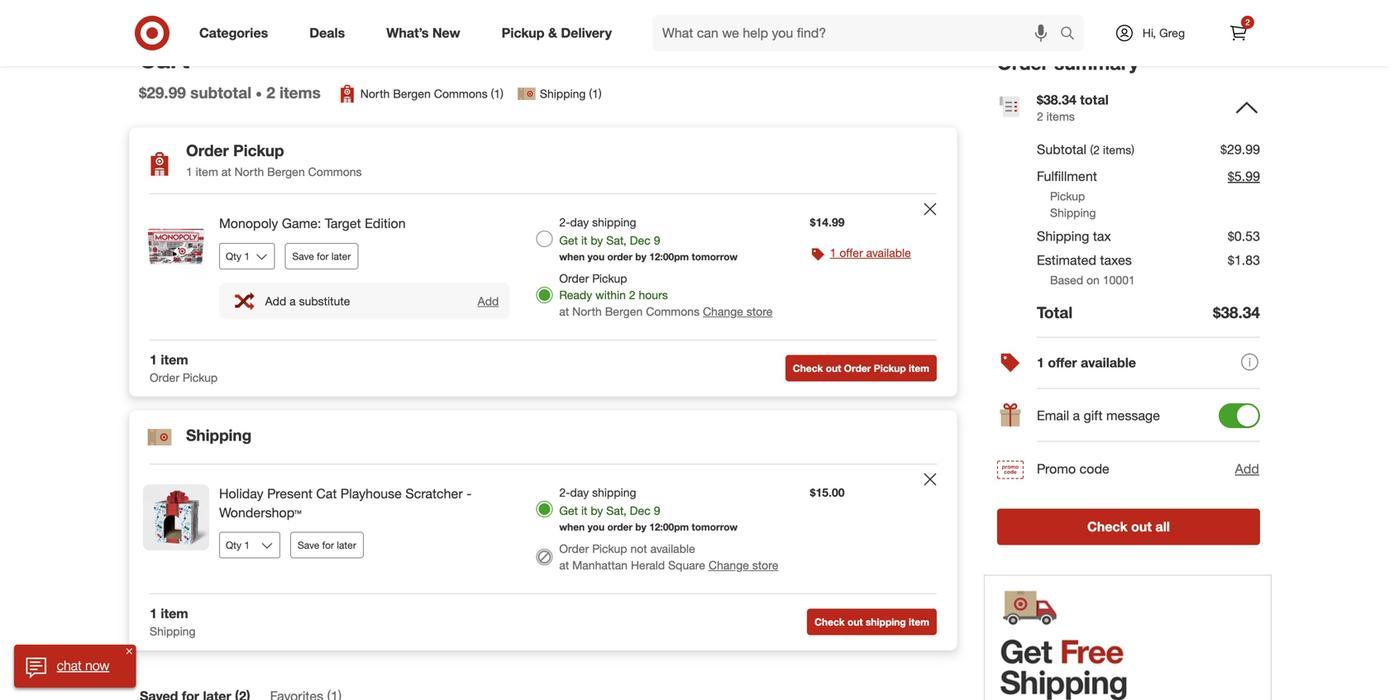 Task type: vqa. For each thing, say whether or not it's contained in the screenshot.
top Bergen
yes



Task type: describe. For each thing, give the bounding box(es) containing it.
cart
[[139, 45, 189, 74]]

pickup & delivery link
[[488, 15, 633, 51]]

shipping tax
[[1037, 228, 1112, 245]]

items inside $38.34 total 2 items
[[1047, 109, 1075, 123]]

2 right the subtotal
[[267, 83, 275, 102]]

what's new
[[386, 25, 460, 41]]

store inside order pickup not available at manhattan herald square change store
[[753, 558, 779, 573]]

monopoly game: target edition image
[[143, 214, 209, 281]]

north bergen commons (1)
[[360, 86, 504, 101]]

What can we help you find? suggestions appear below search field
[[653, 15, 1065, 51]]

change store button for at manhattan herald square
[[709, 557, 779, 574]]

target
[[325, 216, 361, 232]]

shipping for monopoly game: target edition
[[592, 215, 637, 230]]

1 horizontal spatial 1 offer available button
[[998, 337, 1261, 390]]

get free shipping on hundreds of thousands of items* with target redcard. apply now for a credit or debit redcard. *some restrictions apply. image
[[984, 575, 1272, 701]]

0 vertical spatial 1 offer available
[[830, 246, 911, 260]]

store inside order pickup ready within 2 hours at north bergen commons change store
[[747, 304, 773, 319]]

chat
[[57, 658, 82, 674]]

substitute
[[299, 294, 350, 308]]

present
[[267, 486, 313, 502]]

0 horizontal spatial add
[[265, 294, 286, 308]]

chat now button
[[14, 645, 136, 688]]

order for order summary
[[998, 51, 1049, 74]]

check out order pickup item
[[793, 362, 930, 375]]

by up the not
[[636, 521, 647, 533]]

$29.99 for $29.99 subtotal
[[139, 83, 186, 102]]

1 inside order pickup 1 item at north bergen commons
[[186, 165, 193, 179]]

out for shipping
[[848, 616, 863, 628]]

cat
[[316, 486, 337, 502]]

estimated taxes
[[1037, 252, 1132, 268]]

greg
[[1160, 26, 1185, 40]]

now
[[85, 658, 109, 674]]

bergen inside list
[[393, 86, 431, 101]]

later for target
[[332, 250, 351, 263]]

1 inside "1 item shipping"
[[150, 606, 157, 622]]

delivery
[[561, 25, 612, 41]]

holiday present cat playhouse scratcher - wondershop™ link
[[219, 485, 510, 522]]

day for monopoly game: target edition
[[570, 215, 589, 230]]

pickup shipping
[[1050, 189, 1096, 220]]

based on 10001
[[1050, 273, 1135, 288]]

square
[[668, 558, 706, 573]]

-
[[467, 486, 472, 502]]

save for later for target
[[292, 250, 351, 263]]

tomorrow for monopoly game: target edition
[[692, 251, 738, 263]]

shipping for holiday present cat playhouse scratcher - wondershop™
[[592, 485, 637, 500]]

total
[[1081, 92, 1109, 108]]

1 vertical spatial 1 offer available
[[1037, 355, 1137, 371]]

1 inside the 1 item order pickup
[[150, 352, 157, 368]]

order for holiday present cat playhouse scratcher - wondershop™
[[608, 521, 633, 533]]

dec for holiday present cat playhouse scratcher - wondershop™
[[630, 504, 651, 518]]

dec for monopoly game: target edition
[[630, 233, 651, 248]]

cart item ready to fulfill group for 1 item order pickup
[[130, 194, 957, 340]]

item inside order pickup 1 item at north bergen commons
[[196, 165, 218, 179]]

2 (1) from the left
[[589, 86, 602, 101]]

save for later for cat
[[298, 539, 356, 552]]

email
[[1037, 408, 1070, 424]]

2- for holiday present cat playhouse scratcher - wondershop™
[[559, 485, 570, 500]]

order pickup not available at manhattan herald square change store
[[559, 542, 779, 573]]

monopoly
[[219, 216, 278, 232]]

taxes
[[1100, 252, 1132, 268]]

north inside order pickup ready within 2 hours at north bergen commons change store
[[573, 304, 602, 319]]

$0.53
[[1228, 228, 1261, 245]]

monopoly game: target edition link
[[219, 214, 510, 233]]

search
[[1053, 27, 1093, 43]]

promo
[[1037, 461, 1076, 477]]

$15.00
[[810, 485, 845, 500]]

2 inside $38.34 total 2 items
[[1037, 109, 1044, 123]]

$38.34 total 2 items
[[1037, 92, 1109, 123]]

check for check out all
[[1088, 519, 1128, 535]]

order for order pickup 1 item at north bergen commons
[[186, 141, 229, 160]]

1 horizontal spatial offer
[[1048, 355, 1077, 371]]

$5.99
[[1228, 168, 1261, 184]]

chat now
[[57, 658, 109, 674]]

check out shipping item button
[[807, 609, 937, 636]]

1 item order pickup
[[150, 352, 218, 385]]

2 horizontal spatial available
[[1081, 355, 1137, 371]]

herald
[[631, 558, 665, 573]]

later for cat
[[337, 539, 356, 552]]

when for holiday present cat playhouse scratcher - wondershop™
[[559, 521, 585, 533]]

&
[[548, 25, 557, 41]]

holiday present cat playhouse scratcher - wondershop™
[[219, 486, 472, 521]]

ready
[[559, 288, 592, 302]]

bergen inside order pickup ready within 2 hours at north bergen commons change store
[[605, 304, 643, 319]]

check out order pickup item button
[[786, 355, 937, 382]]

0 vertical spatial available
[[867, 246, 911, 260]]

order inside button
[[844, 362, 871, 375]]

2 horizontal spatial add
[[1235, 461, 1260, 477]]

you for monopoly game: target edition
[[588, 251, 605, 263]]

promo code
[[1037, 461, 1110, 477]]

$38.34 for $38.34 total 2 items
[[1037, 92, 1077, 108]]

offer inside cart item ready to fulfill group
[[840, 246, 863, 260]]

pickup inside order pickup ready within 2 hours at north bergen commons change store
[[592, 271, 627, 286]]

tomorrow for holiday present cat playhouse scratcher - wondershop™
[[692, 521, 738, 533]]

at for order pickup 1 item at north bergen commons
[[221, 165, 231, 179]]

monopoly game: target edition
[[219, 216, 406, 232]]

order pickup 1 item at north bergen commons
[[186, 141, 362, 179]]

subtotal (2 items)
[[1037, 141, 1135, 158]]

new
[[432, 25, 460, 41]]

1 vertical spatial add button
[[1235, 459, 1261, 480]]

save for later button for target
[[285, 243, 358, 270]]

check for check out order pickup item
[[793, 362, 823, 375]]

shipping inside check out shipping item button
[[866, 616, 906, 628]]

not
[[631, 542, 647, 556]]

1 horizontal spatial add
[[478, 294, 499, 309]]

check out shipping item
[[815, 616, 930, 628]]

check out all
[[1088, 519, 1170, 535]]

commons inside order pickup 1 item at north bergen commons
[[308, 165, 362, 179]]

check out all button
[[998, 509, 1261, 546]]

pickup & delivery
[[502, 25, 612, 41]]

save for game:
[[292, 250, 314, 263]]

by up manhattan
[[591, 504, 603, 518]]

hi, greg
[[1143, 26, 1185, 40]]

sat, for holiday present cat playhouse scratcher - wondershop™
[[607, 504, 627, 518]]

search button
[[1053, 15, 1093, 55]]

chat now dialog
[[14, 645, 136, 688]]

order for monopoly game: target edition
[[608, 251, 633, 263]]

email a gift message
[[1037, 408, 1161, 424]]

2 inside order pickup ready within 2 hours at north bergen commons change store
[[629, 288, 636, 302]]

✕
[[126, 646, 132, 657]]

list containing north bergen commons (1)
[[337, 84, 602, 104]]

deals
[[310, 25, 345, 41]]

day for holiday present cat playhouse scratcher - wondershop™
[[570, 485, 589, 500]]

north inside order pickup 1 item at north bergen commons
[[235, 165, 264, 179]]

$1.83
[[1228, 252, 1261, 268]]

fulfillment
[[1037, 168, 1098, 184]]

2 link
[[1221, 15, 1257, 51]]

item inside the 1 item order pickup
[[161, 352, 188, 368]]

available inside order pickup not available at manhattan herald square change store
[[651, 542, 695, 556]]

order summary
[[998, 51, 1139, 74]]

order inside the 1 item order pickup
[[150, 371, 179, 385]]

$38.34 for $38.34
[[1214, 303, 1261, 322]]

message
[[1107, 408, 1161, 424]]

get for holiday present cat playhouse scratcher - wondershop™
[[559, 504, 578, 518]]

9 for monopoly game: target edition
[[654, 233, 660, 248]]

code
[[1080, 461, 1110, 477]]

cart item ready to fulfill group for 1 item shipping
[[130, 465, 957, 594]]

on
[[1087, 273, 1100, 288]]



Task type: locate. For each thing, give the bounding box(es) containing it.
2 vertical spatial check
[[815, 616, 845, 628]]

when up manhattan
[[559, 521, 585, 533]]

tomorrow up square
[[692, 521, 738, 533]]

what's new link
[[372, 15, 481, 51]]

scratcher
[[406, 486, 463, 502]]

a left gift
[[1073, 408, 1080, 424]]

2 items
[[267, 83, 321, 102]]

for
[[317, 250, 329, 263], [322, 539, 334, 552]]

estimated
[[1037, 252, 1097, 268]]

2-
[[559, 215, 570, 230], [559, 485, 570, 500]]

$29.99 for $29.99
[[1221, 141, 1261, 158]]

shipping
[[592, 215, 637, 230], [592, 485, 637, 500], [866, 616, 906, 628]]

1 vertical spatial items
[[1047, 109, 1075, 123]]

$5.99 button
[[1228, 164, 1261, 188]]

0 vertical spatial $29.99
[[139, 83, 186, 102]]

0 vertical spatial day
[[570, 215, 589, 230]]

1 offer available button up message
[[998, 337, 1261, 390]]

0 vertical spatial change
[[703, 304, 744, 319]]

0 vertical spatial for
[[317, 250, 329, 263]]

at for order pickup not available at manhattan herald square change store
[[559, 558, 569, 573]]

shipping (1)
[[540, 86, 602, 101]]

2 cart item ready to fulfill group from the top
[[130, 465, 957, 594]]

save for later down the monopoly game: target edition
[[292, 250, 351, 263]]

holiday present cat playhouse scratcher - wondershop&#8482; image
[[143, 485, 209, 551]]

it up manhattan
[[581, 504, 588, 518]]

holiday
[[219, 486, 264, 502]]

dec
[[630, 233, 651, 248], [630, 504, 651, 518]]

change inside order pickup ready within 2 hours at north bergen commons change store
[[703, 304, 744, 319]]

1 vertical spatial you
[[588, 521, 605, 533]]

order up the within
[[608, 251, 633, 263]]

1 horizontal spatial $29.99
[[1221, 141, 1261, 158]]

store
[[747, 304, 773, 319], [753, 558, 779, 573]]

save for later button for cat
[[290, 532, 364, 559]]

categories
[[199, 25, 268, 41]]

out inside check out all button
[[1132, 519, 1152, 535]]

1 horizontal spatial out
[[848, 616, 863, 628]]

subtotal
[[190, 83, 252, 102]]

bergen down what's
[[393, 86, 431, 101]]

2 9 from the top
[[654, 504, 660, 518]]

2 horizontal spatial bergen
[[605, 304, 643, 319]]

commons down hours
[[646, 304, 700, 319]]

it up ready
[[581, 233, 588, 248]]

0 vertical spatial a
[[290, 294, 296, 308]]

list
[[337, 84, 602, 104]]

deals link
[[295, 15, 366, 51]]

0 vertical spatial check
[[793, 362, 823, 375]]

1 horizontal spatial add button
[[1235, 459, 1261, 480]]

1 vertical spatial $38.34
[[1214, 303, 1261, 322]]

game:
[[282, 216, 321, 232]]

0 vertical spatial offer
[[840, 246, 863, 260]]

commons inside order pickup ready within 2 hours at north bergen commons change store
[[646, 304, 700, 319]]

None radio
[[536, 231, 553, 247], [536, 501, 553, 518], [536, 231, 553, 247], [536, 501, 553, 518]]

(1) down delivery
[[589, 86, 602, 101]]

0 horizontal spatial out
[[826, 362, 842, 375]]

later down target
[[332, 250, 351, 263]]

summary
[[1055, 51, 1139, 74]]

2-day shipping get it by sat, dec 9 when you order by 12:00pm tomorrow for monopoly game: target edition
[[559, 215, 738, 263]]

shipping for shipping tax
[[1037, 228, 1090, 245]]

2 tomorrow from the top
[[692, 521, 738, 533]]

1 vertical spatial 9
[[654, 504, 660, 518]]

order for order pickup not available at manhattan herald square change store
[[559, 542, 589, 556]]

sat, up the within
[[607, 233, 627, 248]]

1 vertical spatial sat,
[[607, 504, 627, 518]]

2 it from the top
[[581, 504, 588, 518]]

2 vertical spatial shipping
[[866, 616, 906, 628]]

1 offer available up gift
[[1037, 355, 1137, 371]]

manhattan
[[573, 558, 628, 573]]

1 2- from the top
[[559, 215, 570, 230]]

2-day shipping get it by sat, dec 9 when you order by 12:00pm tomorrow for holiday present cat playhouse scratcher - wondershop™
[[559, 485, 738, 533]]

based
[[1050, 273, 1084, 288]]

9 up hours
[[654, 233, 660, 248]]

order up the not
[[608, 521, 633, 533]]

you for holiday present cat playhouse scratcher - wondershop™
[[588, 521, 605, 533]]

dec up the not
[[630, 504, 651, 518]]

$38.34 left total
[[1037, 92, 1077, 108]]

save for later button down holiday present cat playhouse scratcher - wondershop™ in the left of the page
[[290, 532, 364, 559]]

order inside order pickup 1 item at north bergen commons
[[186, 141, 229, 160]]

tax
[[1093, 228, 1112, 245]]

by up the within
[[591, 233, 603, 248]]

1 vertical spatial for
[[322, 539, 334, 552]]

2 2-day shipping get it by sat, dec 9 when you order by 12:00pm tomorrow from the top
[[559, 485, 738, 533]]

1 vertical spatial save
[[298, 539, 320, 552]]

0 vertical spatial 12:00pm
[[649, 251, 689, 263]]

sat, up manhattan
[[607, 504, 627, 518]]

1 (1) from the left
[[491, 86, 504, 101]]

commons up target
[[308, 165, 362, 179]]

0 horizontal spatial a
[[290, 294, 296, 308]]

0 vertical spatial cart item ready to fulfill group
[[130, 194, 957, 340]]

cart item ready to fulfill group containing monopoly game: target edition
[[130, 194, 957, 340]]

0 vertical spatial out
[[826, 362, 842, 375]]

check for check out shipping item
[[815, 616, 845, 628]]

12:00pm up order pickup not available at manhattan herald square change store
[[649, 521, 689, 533]]

(2
[[1091, 143, 1100, 157]]

sat, for monopoly game: target edition
[[607, 233, 627, 248]]

0 vertical spatial 9
[[654, 233, 660, 248]]

dec up hours
[[630, 233, 651, 248]]

1 vertical spatial commons
[[308, 165, 362, 179]]

at inside order pickup 1 item at north bergen commons
[[221, 165, 231, 179]]

$38.34 inside $38.34 total 2 items
[[1037, 92, 1077, 108]]

categories link
[[185, 15, 289, 51]]

change inside order pickup not available at manhattan herald square change store
[[709, 558, 749, 573]]

save for later
[[292, 250, 351, 263], [298, 539, 356, 552]]

1 2-day shipping get it by sat, dec 9 when you order by 12:00pm tomorrow from the top
[[559, 215, 738, 263]]

2 vertical spatial at
[[559, 558, 569, 573]]

item
[[196, 165, 218, 179], [161, 352, 188, 368], [909, 362, 930, 375], [161, 606, 188, 622], [909, 616, 930, 628]]

item inside "1 item shipping"
[[161, 606, 188, 622]]

1 vertical spatial cart item ready to fulfill group
[[130, 465, 957, 594]]

shipping for shipping (1)
[[540, 86, 586, 101]]

0 vertical spatial shipping
[[592, 215, 637, 230]]

1 horizontal spatial a
[[1073, 408, 1080, 424]]

1 vertical spatial $29.99
[[1221, 141, 1261, 158]]

2
[[1246, 17, 1250, 27], [267, 83, 275, 102], [1037, 109, 1044, 123], [629, 288, 636, 302]]

1 vertical spatial available
[[1081, 355, 1137, 371]]

when
[[559, 251, 585, 263], [559, 521, 585, 533]]

1 you from the top
[[588, 251, 605, 263]]

bergen inside order pickup 1 item at north bergen commons
[[267, 165, 305, 179]]

at up monopoly
[[221, 165, 231, 179]]

1 horizontal spatial commons
[[434, 86, 488, 101]]

0 horizontal spatial $29.99
[[139, 83, 186, 102]]

pickup inside the 1 item order pickup
[[183, 371, 218, 385]]

when for monopoly game: target edition
[[559, 251, 585, 263]]

when up ready
[[559, 251, 585, 263]]

1 offer available
[[830, 246, 911, 260], [1037, 355, 1137, 371]]

bergen down the within
[[605, 304, 643, 319]]

0 horizontal spatial bergen
[[267, 165, 305, 179]]

$29.99 subtotal
[[139, 83, 252, 102]]

items down deals
[[280, 83, 321, 102]]

later down holiday present cat playhouse scratcher - wondershop™ in the left of the page
[[337, 539, 356, 552]]

items up subtotal
[[1047, 109, 1075, 123]]

$38.34
[[1037, 92, 1077, 108], [1214, 303, 1261, 322]]

0 horizontal spatial north
[[235, 165, 264, 179]]

0 horizontal spatial items
[[280, 83, 321, 102]]

0 vertical spatial 2-day shipping get it by sat, dec 9 when you order by 12:00pm tomorrow
[[559, 215, 738, 263]]

1 vertical spatial a
[[1073, 408, 1080, 424]]

gift
[[1084, 408, 1103, 424]]

items
[[280, 83, 321, 102], [1047, 109, 1075, 123]]

0 vertical spatial store
[[747, 304, 773, 319]]

north inside list
[[360, 86, 390, 101]]

hi,
[[1143, 26, 1157, 40]]

1 9 from the top
[[654, 233, 660, 248]]

2 2- from the top
[[559, 485, 570, 500]]

0 vertical spatial when
[[559, 251, 585, 263]]

add a substitute
[[265, 294, 350, 308]]

9 up order pickup not available at manhattan herald square change store
[[654, 504, 660, 518]]

0 vertical spatial commons
[[434, 86, 488, 101]]

by
[[591, 233, 603, 248], [636, 251, 647, 263], [591, 504, 603, 518], [636, 521, 647, 533]]

bergen
[[393, 86, 431, 101], [267, 165, 305, 179], [605, 304, 643, 319]]

1 vertical spatial change store button
[[709, 557, 779, 574]]

day up ready
[[570, 215, 589, 230]]

order inside order pickup not available at manhattan herald square change store
[[559, 542, 589, 556]]

2 you from the top
[[588, 521, 605, 533]]

save down cat
[[298, 539, 320, 552]]

get for monopoly game: target edition
[[559, 233, 578, 248]]

12:00pm up order pickup ready within 2 hours at north bergen commons change store
[[649, 251, 689, 263]]

subtotal
[[1037, 141, 1087, 158]]

at right not available radio
[[559, 558, 569, 573]]

shipping inside list
[[540, 86, 586, 101]]

0 vertical spatial at
[[221, 165, 231, 179]]

north up monopoly
[[235, 165, 264, 179]]

1 vertical spatial out
[[1132, 519, 1152, 535]]

at inside order pickup ready within 2 hours at north bergen commons change store
[[559, 304, 569, 319]]

out for all
[[1132, 519, 1152, 535]]

for down the monopoly game: target edition
[[317, 250, 329, 263]]

(1) left shipping (1)
[[491, 86, 504, 101]]

at inside order pickup not available at manhattan herald square change store
[[559, 558, 569, 573]]

save down game:
[[292, 250, 314, 263]]

edition
[[365, 216, 406, 232]]

items)
[[1103, 143, 1135, 157]]

9
[[654, 233, 660, 248], [654, 504, 660, 518]]

10001
[[1103, 273, 1135, 288]]

2-day shipping get it by sat, dec 9 when you order by 12:00pm tomorrow up hours
[[559, 215, 738, 263]]

1 dec from the top
[[630, 233, 651, 248]]

1 12:00pm from the top
[[649, 251, 689, 263]]

1 vertical spatial 2-
[[559, 485, 570, 500]]

0 vertical spatial order
[[608, 251, 633, 263]]

north down ready
[[573, 304, 602, 319]]

2 12:00pm from the top
[[649, 521, 689, 533]]

2 when from the top
[[559, 521, 585, 533]]

0 vertical spatial get
[[559, 233, 578, 248]]

2 horizontal spatial commons
[[646, 304, 700, 319]]

1 offer available button down $14.99
[[830, 245, 911, 261]]

save for present
[[298, 539, 320, 552]]

available
[[867, 246, 911, 260], [1081, 355, 1137, 371], [651, 542, 695, 556]]

2-day shipping get it by sat, dec 9 when you order by 12:00pm tomorrow up the not
[[559, 485, 738, 533]]

2 vertical spatial bergen
[[605, 304, 643, 319]]

Store pickup radio
[[536, 287, 553, 304]]

1 horizontal spatial available
[[867, 246, 911, 260]]

2 vertical spatial out
[[848, 616, 863, 628]]

you up the within
[[588, 251, 605, 263]]

1 horizontal spatial (1)
[[589, 86, 602, 101]]

0 horizontal spatial commons
[[308, 165, 362, 179]]

0 vertical spatial add button
[[477, 293, 500, 309]]

$38.34 down $1.83
[[1214, 303, 1261, 322]]

check
[[793, 362, 823, 375], [1088, 519, 1128, 535], [815, 616, 845, 628]]

get up manhattan
[[559, 504, 578, 518]]

tomorrow up order pickup ready within 2 hours at north bergen commons change store
[[692, 251, 738, 263]]

0 horizontal spatial 1 offer available button
[[830, 245, 911, 261]]

1 horizontal spatial $38.34
[[1214, 303, 1261, 322]]

1 get from the top
[[559, 233, 578, 248]]

1 order from the top
[[608, 251, 633, 263]]

1 horizontal spatial 1 offer available
[[1037, 355, 1137, 371]]

commons down new
[[434, 86, 488, 101]]

bergen up game:
[[267, 165, 305, 179]]

0 vertical spatial save
[[292, 250, 314, 263]]

0 vertical spatial save for later button
[[285, 243, 358, 270]]

2 up subtotal
[[1037, 109, 1044, 123]]

order pickup ready within 2 hours at north bergen commons change store
[[559, 271, 773, 319]]

total
[[1037, 303, 1073, 322]]

$29.99 up $5.99
[[1221, 141, 1261, 158]]

offer down total
[[1048, 355, 1077, 371]]

a for add
[[290, 294, 296, 308]]

1 horizontal spatial north
[[360, 86, 390, 101]]

out inside check out order pickup item button
[[826, 362, 842, 375]]

by up hours
[[636, 251, 647, 263]]

0 vertical spatial sat,
[[607, 233, 627, 248]]

1 offer available down $14.99
[[830, 246, 911, 260]]

it for monopoly game: target edition
[[581, 233, 588, 248]]

not available radio
[[536, 549, 553, 566]]

it for holiday present cat playhouse scratcher - wondershop™
[[581, 504, 588, 518]]

cart item ready to fulfill group
[[130, 194, 957, 340], [130, 465, 957, 594]]

1 it from the top
[[581, 233, 588, 248]]

2 horizontal spatial out
[[1132, 519, 1152, 535]]

1 vertical spatial day
[[570, 485, 589, 500]]

for for target
[[317, 250, 329, 263]]

1 vertical spatial at
[[559, 304, 569, 319]]

at
[[221, 165, 231, 179], [559, 304, 569, 319], [559, 558, 569, 573]]

day
[[570, 215, 589, 230], [570, 485, 589, 500]]

1 when from the top
[[559, 251, 585, 263]]

get up ready
[[559, 233, 578, 248]]

0 horizontal spatial offer
[[840, 246, 863, 260]]

1 vertical spatial tomorrow
[[692, 521, 738, 533]]

out inside check out shipping item button
[[848, 616, 863, 628]]

save for later down holiday present cat playhouse scratcher - wondershop™ in the left of the page
[[298, 539, 356, 552]]

2 sat, from the top
[[607, 504, 627, 518]]

1 vertical spatial order
[[608, 521, 633, 533]]

1 vertical spatial check
[[1088, 519, 1128, 535]]

change
[[703, 304, 744, 319], [709, 558, 749, 573]]

12:00pm for monopoly game: target edition
[[649, 251, 689, 263]]

you up manhattan
[[588, 521, 605, 533]]

(1)
[[491, 86, 504, 101], [589, 86, 602, 101]]

0 vertical spatial save for later
[[292, 250, 351, 263]]

commons inside list
[[434, 86, 488, 101]]

2 vertical spatial north
[[573, 304, 602, 319]]

out for order
[[826, 362, 842, 375]]

2 day from the top
[[570, 485, 589, 500]]

0 vertical spatial 1 offer available button
[[830, 245, 911, 261]]

2 vertical spatial available
[[651, 542, 695, 556]]

1 horizontal spatial items
[[1047, 109, 1075, 123]]

2 get from the top
[[559, 504, 578, 518]]

offer down $14.99
[[840, 246, 863, 260]]

0 vertical spatial bergen
[[393, 86, 431, 101]]

1 vertical spatial store
[[753, 558, 779, 573]]

1 day from the top
[[570, 215, 589, 230]]

2 left hours
[[629, 288, 636, 302]]

$29.99 down cart
[[139, 83, 186, 102]]

12:00pm for holiday present cat playhouse scratcher - wondershop™
[[649, 521, 689, 533]]

$14.99
[[810, 215, 845, 230]]

save for later button
[[285, 243, 358, 270], [290, 532, 364, 559]]

1 tomorrow from the top
[[692, 251, 738, 263]]

1 vertical spatial save for later
[[298, 539, 356, 552]]

pickup inside button
[[874, 362, 906, 375]]

1 vertical spatial shipping
[[592, 485, 637, 500]]

0 horizontal spatial add button
[[477, 293, 500, 309]]

1 sat, from the top
[[607, 233, 627, 248]]

north down what's
[[360, 86, 390, 101]]

a for email
[[1073, 408, 1080, 424]]

1 vertical spatial change
[[709, 558, 749, 573]]

0 horizontal spatial (1)
[[491, 86, 504, 101]]

sat,
[[607, 233, 627, 248], [607, 504, 627, 518]]

order
[[608, 251, 633, 263], [608, 521, 633, 533]]

pickup inside order pickup not available at manhattan herald square change store
[[592, 542, 627, 556]]

all
[[1156, 519, 1170, 535]]

0 vertical spatial north
[[360, 86, 390, 101]]

1 cart item ready to fulfill group from the top
[[130, 194, 957, 340]]

2 order from the top
[[608, 521, 633, 533]]

✕ button
[[123, 645, 136, 658]]

1 item shipping
[[150, 606, 196, 639]]

1 vertical spatial 12:00pm
[[649, 521, 689, 533]]

1 vertical spatial when
[[559, 521, 585, 533]]

pickup inside order pickup 1 item at north bergen commons
[[233, 141, 284, 160]]

at down ready
[[559, 304, 569, 319]]

order inside order pickup ready within 2 hours at north bergen commons change store
[[559, 271, 589, 286]]

for for cat
[[322, 539, 334, 552]]

1 horizontal spatial bergen
[[393, 86, 431, 101]]

wondershop™
[[219, 505, 302, 521]]

0 vertical spatial change store button
[[703, 304, 773, 320]]

within
[[596, 288, 626, 302]]

0 vertical spatial $38.34
[[1037, 92, 1077, 108]]

a left substitute
[[290, 294, 296, 308]]

order for order pickup ready within 2 hours at north bergen commons change store
[[559, 271, 589, 286]]

hours
[[639, 288, 668, 302]]

offer
[[840, 246, 863, 260], [1048, 355, 1077, 371]]

playhouse
[[341, 486, 402, 502]]

2 dec from the top
[[630, 504, 651, 518]]

9 for holiday present cat playhouse scratcher - wondershop™
[[654, 504, 660, 518]]

save for later button down the monopoly game: target edition
[[285, 243, 358, 270]]

cart item ready to fulfill group containing holiday present cat playhouse scratcher - wondershop™
[[130, 465, 957, 594]]

pickup inside pickup shipping
[[1050, 189, 1086, 204]]

shipping
[[540, 86, 586, 101], [1050, 206, 1096, 220], [1037, 228, 1090, 245], [186, 426, 252, 445], [150, 624, 196, 639]]

0 horizontal spatial $38.34
[[1037, 92, 1077, 108]]

day up manhattan
[[570, 485, 589, 500]]

for down holiday present cat playhouse scratcher - wondershop™ in the left of the page
[[322, 539, 334, 552]]

change store button for at north bergen commons
[[703, 304, 773, 320]]

1 vertical spatial save for later button
[[290, 532, 364, 559]]

what's
[[386, 25, 429, 41]]

2 right greg
[[1246, 17, 1250, 27]]

0 vertical spatial later
[[332, 250, 351, 263]]

shipping for shipping
[[186, 426, 252, 445]]

it
[[581, 233, 588, 248], [581, 504, 588, 518]]

0 vertical spatial you
[[588, 251, 605, 263]]

tomorrow
[[692, 251, 738, 263], [692, 521, 738, 533]]

1 offer available button inside cart item ready to fulfill group
[[830, 245, 911, 261]]

2- for monopoly game: target edition
[[559, 215, 570, 230]]



